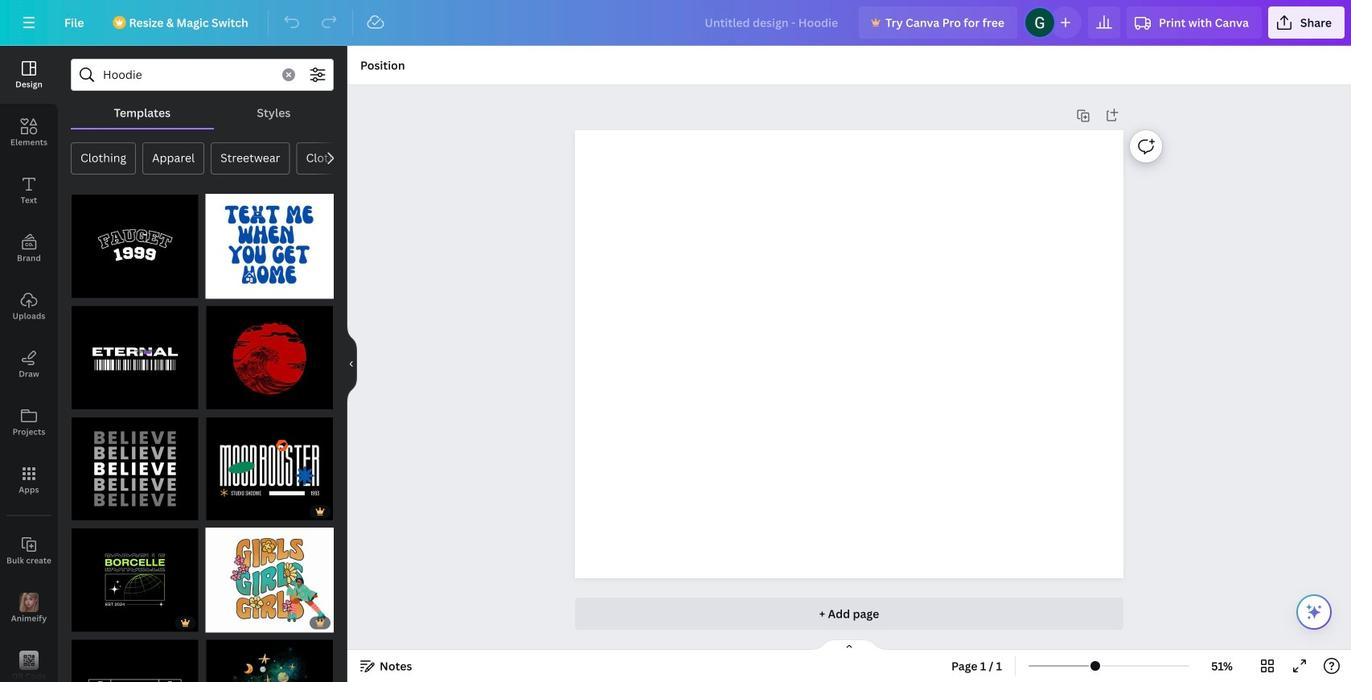 Task type: locate. For each thing, give the bounding box(es) containing it.
side panel tab list
[[0, 46, 58, 682]]

main menu bar
[[0, 0, 1352, 46]]

blue cool hoodies group
[[206, 184, 334, 299]]

black white and grey simple believe hoodie group
[[71, 407, 199, 522]]

black white minimalist good vibes hoodie group
[[71, 630, 199, 682]]

green white bold minimalist streetwear hoodie image
[[71, 528, 199, 633]]

black and white sport modern hoodie group
[[71, 184, 199, 299]]

black white minimalist good vibes hoodie image
[[71, 639, 199, 682]]

red and black illustrated waves hoodie group
[[206, 296, 334, 410]]

black and green modern mood booster hoodie group
[[206, 407, 334, 522]]

tosca and orange simple retro girls hoodie image
[[206, 528, 334, 633]]

black white and grey simple believe hoodie image
[[71, 417, 199, 522]]

blue cool hoodies image
[[206, 194, 334, 299]]

canva assistant image
[[1305, 603, 1324, 622]]



Task type: vqa. For each thing, say whether or not it's contained in the screenshot.
the Side Panel tab list
yes



Task type: describe. For each thing, give the bounding box(es) containing it.
show pages image
[[811, 639, 888, 652]]

yellow blue abstrack illustration  of space hoodie image
[[206, 639, 334, 682]]

black and white sport modern hoodie image
[[71, 194, 199, 299]]

tosca and orange simple retro girls hoodie group
[[206, 518, 334, 633]]

Zoom button
[[1197, 653, 1249, 679]]

Search Hoodie templates search field
[[103, 60, 273, 90]]

Design title text field
[[692, 6, 853, 39]]

black modern eternal hoodie image
[[71, 305, 199, 410]]

yellow blue abstrack illustration  of space hoodie group
[[206, 630, 334, 682]]

black modern eternal hoodie group
[[71, 296, 199, 410]]

green white bold minimalist streetwear hoodie group
[[71, 518, 199, 633]]

hide image
[[347, 325, 357, 403]]

black and green modern mood booster hoodie image
[[206, 417, 334, 522]]



